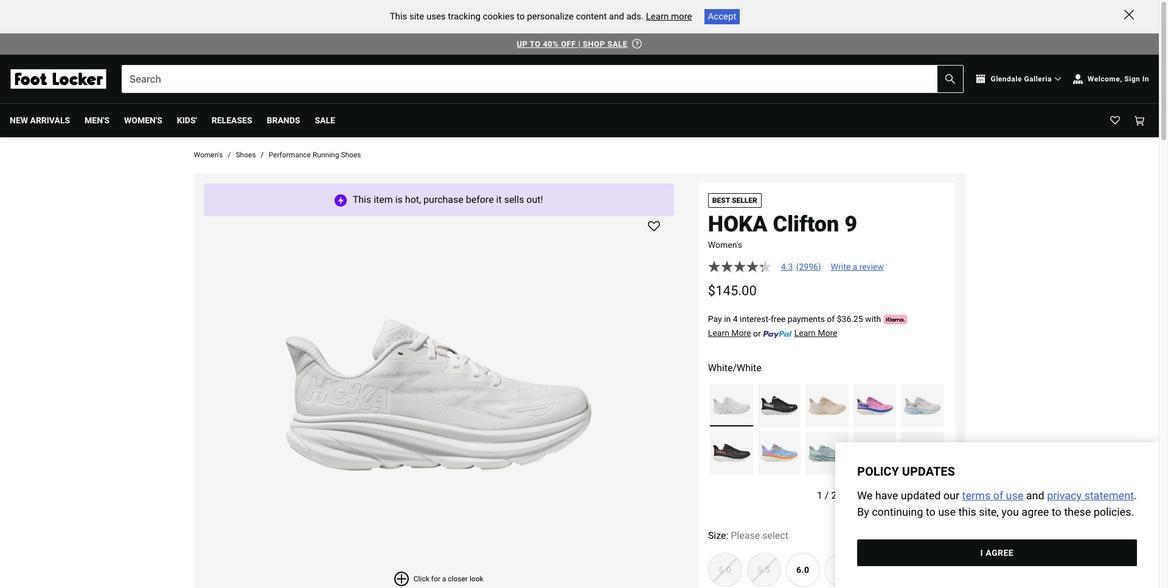 Task type: describe. For each thing, give the bounding box(es) containing it.
and inside the cookie banner "region"
[[609, 11, 624, 22]]

1
[[817, 491, 823, 502]]

women's button
[[124, 104, 162, 138]]

releases link
[[212, 104, 252, 138]]

this for this item is hot, purchase before it sells out!
[[353, 194, 371, 206]]

up to 40% off | shop sale
[[517, 39, 628, 48]]

to
[[530, 39, 541, 48]]

glendale galleria button
[[976, 69, 1061, 89]]

best seller
[[712, 197, 757, 205]]

we
[[858, 490, 873, 503]]

best
[[712, 197, 730, 205]]

cookies
[[483, 11, 514, 22]]

of inside we have updated our terms of use and privacy statement . by continuing to use this site, you agree to these policies.
[[994, 490, 1004, 503]]

this
[[959, 506, 977, 519]]

black/white image
[[758, 384, 801, 427]]

learn for learn more or
[[708, 329, 729, 339]]

content
[[576, 11, 607, 22]]

learn for learn more
[[794, 329, 816, 339]]

women's link
[[194, 147, 223, 164]]

running
[[313, 151, 339, 159]]

learn more link
[[646, 11, 692, 22]]

updates
[[902, 465, 955, 479]]

manage favorites - hoka clifton 9 image
[[648, 222, 660, 234]]

5.0
[[719, 566, 732, 576]]

toolbar inside primary element
[[10, 104, 807, 138]]

learn more or
[[708, 329, 763, 339]]

welcome, sign in
[[1088, 75, 1149, 83]]

agree
[[1022, 506, 1049, 519]]

6.0
[[796, 566, 810, 576]]

up
[[517, 39, 528, 48]]

sale button
[[315, 104, 335, 138]]

sells
[[504, 194, 524, 206]]

learn inside the cookie banner "region"
[[646, 11, 669, 22]]

glendale
[[991, 75, 1022, 83]]

policy updates
[[858, 465, 955, 479]]

is
[[395, 194, 403, 206]]

policy
[[858, 465, 899, 479]]

6.0 button
[[786, 554, 820, 588]]

glendale galleria
[[991, 75, 1052, 83]]

shop
[[583, 39, 605, 48]]

this site uses tracking cookies to personalize content and ads. learn more
[[390, 11, 692, 22]]

primary element
[[0, 103, 1159, 138]]

i agree
[[981, 549, 1014, 559]]

sign
[[1125, 75, 1140, 83]]

kids'
[[177, 116, 197, 125]]

hoka clifton 9 - image 1 of 5 enlarged image image
[[281, 237, 597, 553]]

7.0 button
[[864, 554, 898, 588]]

up to 40% off | shop sale link
[[514, 33, 630, 55]]

and inside we have updated our terms of use and privacy statement . by continuing to use this site, you agree to these policies.
[[1027, 490, 1045, 503]]

5.0 button
[[708, 554, 742, 588]]

statement
[[1085, 490, 1134, 503]]

new
[[10, 116, 28, 125]]

women's inside hoka clifton 9 women's
[[708, 240, 742, 250]]

1 shoes from the left
[[236, 151, 256, 159]]

0 horizontal spatial use
[[939, 506, 956, 519]]

seller
[[732, 197, 757, 205]]

accept button
[[704, 9, 740, 24]]

performance running shoes link
[[269, 147, 361, 164]]

it
[[496, 194, 502, 206]]

a inside button
[[442, 576, 446, 584]]

site
[[409, 11, 424, 22]]

agree
[[986, 549, 1014, 559]]

item
[[374, 194, 393, 206]]

review
[[860, 262, 884, 272]]

privacy
[[1047, 490, 1082, 503]]

size: please select
[[708, 531, 788, 542]]

6.5
[[835, 566, 849, 576]]

look
[[470, 576, 483, 584]]

7.5 button
[[903, 554, 937, 588]]

white/white image
[[710, 384, 753, 427]]

out!
[[527, 194, 543, 206]]

1 learn more button from the left
[[708, 328, 751, 340]]

4.3
[[781, 262, 793, 272]]

7.5
[[913, 566, 926, 576]]

ads.
[[627, 11, 644, 22]]

cookie banner region
[[0, 0, 1159, 33]]

sunlit ocean/lilac mist image
[[853, 432, 896, 475]]

sale
[[315, 116, 335, 125]]

color white/white is selected element
[[708, 361, 946, 376]]

releases
[[212, 116, 252, 125]]

2 learn more button from the left
[[794, 328, 838, 340]]

more for learn more
[[818, 329, 838, 339]]

interest-
[[740, 314, 771, 324]]

in
[[724, 314, 731, 324]]

copper/black image
[[710, 432, 753, 475]]

size:
[[708, 531, 729, 542]]

please
[[731, 531, 760, 542]]

terms
[[963, 490, 991, 503]]

click
[[414, 576, 429, 584]]

select
[[763, 531, 788, 542]]

1 horizontal spatial to
[[926, 506, 936, 519]]

pay
[[708, 314, 722, 324]]



Task type: locate. For each thing, give the bounding box(es) containing it.
we have updated our terms of use and privacy statement . by continuing to use this site, you agree to these policies.
[[858, 490, 1137, 519]]

to inside the cookie banner "region"
[[517, 11, 525, 22]]

our
[[944, 490, 960, 503]]

(2996)
[[796, 262, 821, 272]]

women's left 'shoes' link
[[194, 151, 223, 159]]

/
[[228, 151, 231, 159], [261, 151, 264, 159], [825, 491, 829, 502]]

hot,
[[405, 194, 421, 206]]

closer
[[448, 576, 468, 584]]

men's button
[[85, 104, 110, 138]]

0 horizontal spatial more
[[732, 329, 751, 339]]

shoes down releases "link"
[[236, 151, 256, 159]]

sale
[[607, 39, 628, 48]]

click for a closer look
[[414, 576, 483, 584]]

a right for
[[442, 576, 446, 584]]

write
[[831, 262, 851, 272]]

terms of use link
[[963, 490, 1024, 503]]

0 vertical spatial of
[[827, 314, 835, 324]]

shoes link
[[236, 147, 256, 164]]

1 vertical spatial use
[[939, 506, 956, 519]]

shoes right running
[[341, 151, 361, 159]]

learn down payments
[[794, 329, 816, 339]]

0 vertical spatial and
[[609, 11, 624, 22]]

this for this site uses tracking cookies to personalize content and ads. learn more
[[390, 11, 407, 22]]

/ for 1
[[825, 491, 829, 502]]

0 vertical spatial women's
[[124, 116, 162, 125]]

sweet lilac/cyclamen image
[[853, 384, 896, 427]]

tracking
[[448, 11, 481, 22]]

search submit image
[[946, 74, 956, 84]]

galleria
[[1024, 75, 1052, 83]]

hoka clifton 9 women's
[[708, 212, 857, 250]]

policies.
[[1094, 506, 1134, 519]]

1 vertical spatial and
[[1027, 490, 1045, 503]]

a right the write at the right top
[[853, 262, 857, 272]]

write a review
[[831, 262, 884, 272]]

0 horizontal spatial and
[[609, 11, 624, 22]]

women's for women's
[[124, 116, 162, 125]]

use up "you"
[[1006, 490, 1024, 503]]

1 horizontal spatial learn
[[708, 329, 729, 339]]

write a review button
[[831, 262, 884, 272]]

and up agree
[[1027, 490, 1045, 503]]

paypal image
[[763, 327, 792, 342]]

learn right the ads.
[[646, 11, 669, 22]]

/ for women's
[[228, 151, 231, 159]]

purchase
[[424, 194, 464, 206]]

i
[[981, 549, 984, 559]]

clifton
[[773, 212, 839, 238]]

0 horizontal spatial learn
[[646, 11, 669, 22]]

close image
[[1124, 10, 1134, 19]]

1 horizontal spatial and
[[1027, 490, 1045, 503]]

1 horizontal spatial /
[[261, 151, 264, 159]]

brands
[[267, 116, 300, 125]]

2 horizontal spatial to
[[1052, 506, 1062, 519]]

0 horizontal spatial women's
[[124, 116, 162, 125]]

9
[[845, 212, 857, 238]]

0 horizontal spatial to
[[517, 11, 525, 22]]

learn more
[[794, 329, 838, 339]]

toolbar
[[10, 104, 807, 138]]

1 horizontal spatial more
[[818, 329, 838, 339]]

new arrivals link
[[10, 104, 70, 138]]

2 vertical spatial women's
[[708, 240, 742, 250]]

these
[[1064, 506, 1091, 519]]

0 vertical spatial this
[[390, 11, 407, 22]]

this
[[390, 11, 407, 22], [353, 194, 371, 206]]

this item is hot, purchase before it sells out!
[[353, 194, 543, 206]]

off
[[561, 39, 576, 48]]

2 horizontal spatial women's
[[708, 240, 742, 250]]

more down "4"
[[732, 329, 751, 339]]

this inside the cookie banner "region"
[[390, 11, 407, 22]]

men's
[[85, 116, 110, 125]]

more
[[732, 329, 751, 339], [818, 329, 838, 339]]

performance
[[269, 151, 311, 159]]

ice water/nimbus cloud image
[[901, 384, 944, 427]]

cart: 0 items image
[[1135, 116, 1145, 126]]

of up site, at the right of the page
[[994, 490, 1004, 503]]

tab panel
[[708, 549, 946, 589]]

/ right 1 on the bottom
[[825, 491, 829, 502]]

1 vertical spatial of
[[994, 490, 1004, 503]]

0 horizontal spatial of
[[827, 314, 835, 324]]

this left site
[[390, 11, 407, 22]]

new arrivals
[[10, 116, 70, 125]]

this left item
[[353, 194, 371, 206]]

1 vertical spatial women's
[[194, 151, 223, 159]]

klarna image
[[883, 313, 908, 327]]

/ left 'shoes' link
[[228, 151, 231, 159]]

tab panel containing 5.0
[[708, 549, 946, 589]]

2 shoes from the left
[[341, 151, 361, 159]]

1 vertical spatial a
[[442, 576, 446, 584]]

women's inside 'toolbar'
[[124, 116, 162, 125]]

4.3 (2996)
[[781, 262, 821, 272]]

foot locker logo links to the home page image
[[10, 69, 107, 89]]

more down payments
[[818, 329, 838, 339]]

1 horizontal spatial women's
[[194, 151, 223, 159]]

privacy statement link
[[1047, 490, 1134, 503]]

in
[[1143, 75, 1149, 83]]

2 more from the left
[[818, 329, 838, 339]]

welcome, sign in button
[[1088, 69, 1149, 89]]

updated
[[901, 490, 941, 503]]

1 horizontal spatial learn more button
[[794, 328, 838, 340]]

to down privacy
[[1052, 506, 1062, 519]]

1 horizontal spatial shoes
[[341, 151, 361, 159]]

1 vertical spatial this
[[353, 194, 371, 206]]

privacy banner region
[[836, 443, 1159, 589]]

1 horizontal spatial use
[[1006, 490, 1024, 503]]

brands button
[[267, 104, 300, 138]]

learn
[[646, 11, 669, 22], [708, 329, 729, 339], [794, 329, 816, 339]]

i agree button
[[858, 540, 1137, 567]]

ice flow/cloud blue image
[[806, 432, 849, 475]]

$145.00
[[708, 283, 757, 299]]

learn down pay
[[708, 329, 729, 339]]

click for a closer look button
[[389, 568, 488, 589]]

personalize
[[527, 11, 574, 22]]

to right cookies at left top
[[517, 11, 525, 22]]

shifting sand/eggnog image
[[806, 384, 849, 427]]

1 horizontal spatial of
[[994, 490, 1004, 503]]

women's
[[124, 116, 162, 125], [194, 151, 223, 159], [708, 240, 742, 250]]

my favorites image
[[1110, 116, 1120, 126]]

0 horizontal spatial this
[[353, 194, 371, 206]]

5.5 button
[[747, 554, 781, 588]]

more for learn more or
[[732, 329, 751, 339]]

toolbar containing new arrivals
[[10, 104, 807, 138]]

learn more button down payments
[[794, 328, 838, 340]]

of left $36.25
[[827, 314, 835, 324]]

2 horizontal spatial /
[[825, 491, 829, 502]]

pay in 4 interest-free payments of $36.25 with
[[708, 314, 883, 324]]

/ right 'shoes' link
[[261, 151, 264, 159]]

2 horizontal spatial learn
[[794, 329, 816, 339]]

women's down the hoka
[[708, 240, 742, 250]]

site,
[[979, 506, 999, 519]]

use down 'our'
[[939, 506, 956, 519]]

continuing
[[872, 506, 923, 519]]

to
[[517, 11, 525, 22], [926, 506, 936, 519], [1052, 506, 1062, 519]]

airy blue/pink/ice water image
[[758, 432, 801, 475]]

by
[[858, 506, 870, 519]]

1 horizontal spatial a
[[853, 262, 857, 272]]

6.5 button
[[825, 554, 859, 588]]

0 horizontal spatial shoes
[[236, 151, 256, 159]]

0 vertical spatial use
[[1006, 490, 1024, 503]]

.
[[1134, 490, 1137, 503]]

learn inside button
[[794, 329, 816, 339]]

free
[[771, 314, 786, 324]]

1 more from the left
[[732, 329, 751, 339]]

white/white
[[708, 362, 762, 374]]

to down updated on the right of page
[[926, 506, 936, 519]]

women's for women's / shoes / performance running shoes
[[194, 151, 223, 159]]

$36.25
[[837, 314, 863, 324]]

olive haze/mercury image
[[901, 432, 944, 475]]

more information about up to 40% off | shop sale promotion image
[[632, 39, 642, 48]]

Search search field
[[122, 66, 963, 92]]

and left the ads.
[[609, 11, 624, 22]]

4
[[733, 314, 738, 324]]

None search field
[[122, 65, 964, 93]]

1 / 2
[[817, 491, 837, 502]]

7.0
[[874, 566, 888, 576]]

learn more button down in
[[708, 328, 751, 340]]

1 horizontal spatial this
[[390, 11, 407, 22]]

payments
[[788, 314, 825, 324]]

0 vertical spatial a
[[853, 262, 857, 272]]

40%
[[543, 39, 559, 48]]

women's left kids'
[[124, 116, 162, 125]]

0 horizontal spatial /
[[228, 151, 231, 159]]

have
[[876, 490, 899, 503]]

|
[[578, 39, 581, 48]]

with
[[865, 314, 881, 324]]

0 horizontal spatial a
[[442, 576, 446, 584]]

you
[[1002, 506, 1019, 519]]

kids' button
[[177, 104, 197, 138]]

0 horizontal spatial learn more button
[[708, 328, 751, 340]]



Task type: vqa. For each thing, say whether or not it's contained in the screenshot.
Pay
yes



